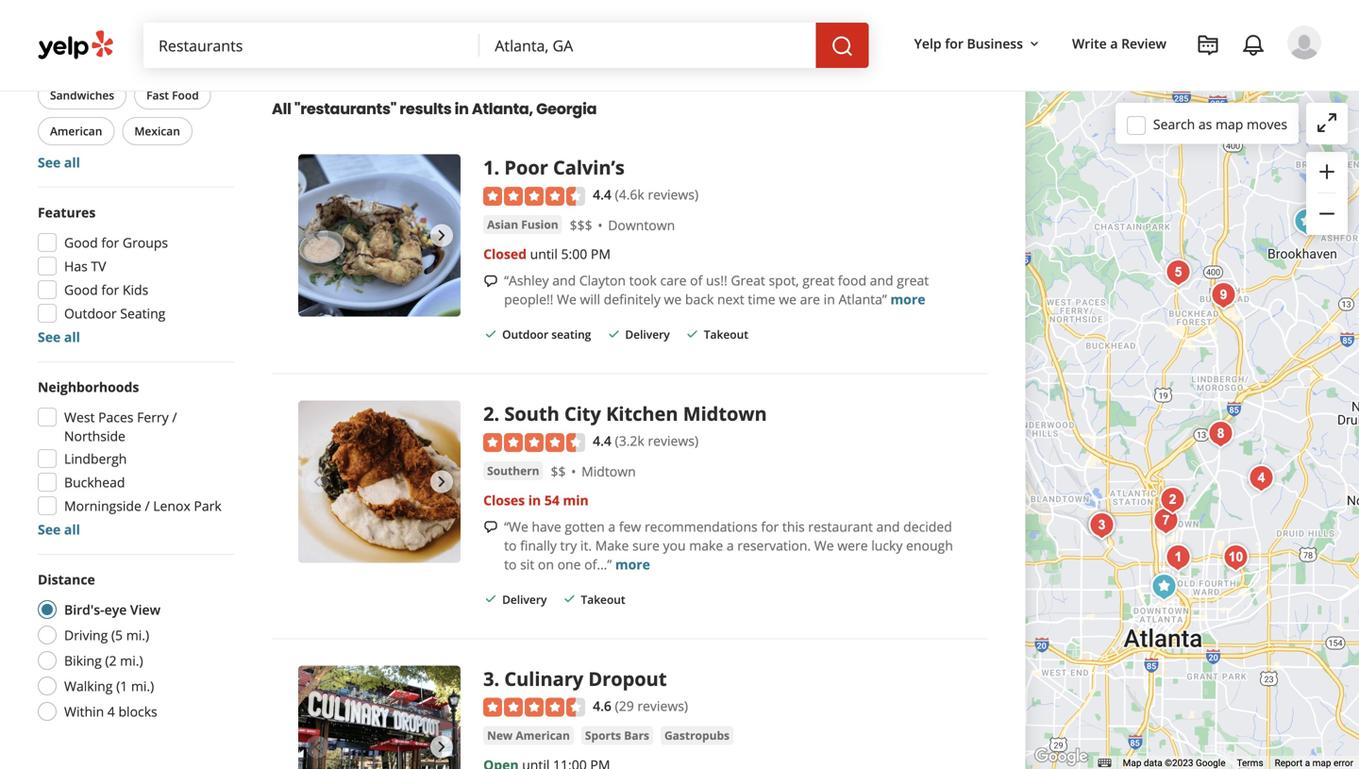 Task type: locate. For each thing, give the bounding box(es) containing it.
1 vertical spatial outdoor
[[64, 304, 117, 322]]

0 horizontal spatial /
[[145, 497, 150, 515]]

0 vertical spatial outdoor seating
[[502, 35, 591, 51]]

1 previous image from the top
[[306, 224, 329, 247]]

1 4.4 from the top
[[593, 186, 612, 204]]

northside
[[64, 427, 125, 445]]

see all up neighborhoods
[[38, 328, 80, 346]]

a right write
[[1110, 34, 1118, 52]]

1 vertical spatial to
[[504, 555, 517, 573]]

more for city
[[615, 555, 650, 573]]

. for 3
[[494, 666, 500, 692]]

of
[[690, 271, 703, 289]]

midtown down (3.2k
[[582, 462, 636, 480]]

0 vertical spatial map
[[1216, 115, 1244, 133]]

pm
[[591, 245, 611, 263]]

4.6 star rating image
[[483, 698, 585, 717]]

1 great from the left
[[803, 271, 835, 289]]

seating for 16 close v2 image
[[552, 35, 591, 51]]

1 vertical spatial delivery
[[502, 592, 547, 607]]

1 we from the left
[[664, 290, 682, 308]]

definitely
[[604, 290, 661, 308]]

postino west midtown image
[[1083, 507, 1121, 545]]

walking (1 mi.)
[[64, 677, 154, 695]]

0 vertical spatial midtown
[[683, 401, 767, 427]]

walking
[[64, 677, 113, 695]]

more right atlanta"
[[891, 290, 926, 308]]

0 vertical spatial takeout
[[704, 327, 749, 342]]

all for west paces ferry / northside
[[64, 521, 80, 539]]

in left 54
[[528, 491, 541, 509]]

0 vertical spatial next image
[[431, 224, 453, 247]]

1 vertical spatial next image
[[431, 471, 453, 493]]

1 horizontal spatial in
[[528, 491, 541, 509]]

outdoor seating
[[64, 304, 166, 322]]

1 vertical spatial we
[[814, 537, 834, 554]]

1 vertical spatial takeout
[[581, 592, 626, 607]]

2 vertical spatial see all button
[[38, 521, 80, 539]]

16 checkmark v2 image down 16 speech v2 icon
[[483, 326, 499, 342]]

1 vertical spatial in
[[824, 290, 835, 308]]

more link for city
[[615, 555, 650, 573]]

good up 'has tv'
[[64, 234, 98, 252]]

outdoor right 16 close v2 image
[[502, 35, 549, 51]]

1 vertical spatial midtown
[[582, 462, 636, 480]]

newk's eatery image
[[1288, 203, 1326, 241]]

midtown right kitchen
[[683, 401, 767, 427]]

atlanta"
[[839, 290, 887, 308]]

southern
[[487, 463, 540, 478]]

2 vertical spatial in
[[528, 491, 541, 509]]

see all button down morningside
[[38, 521, 80, 539]]

tv
[[91, 257, 106, 275]]

1 slideshow element from the top
[[298, 154, 461, 317]]

0 horizontal spatial delivery
[[502, 592, 547, 607]]

3 all from the top
[[64, 521, 80, 539]]

see all button down american button
[[38, 153, 80, 171]]

2 vertical spatial mi.)
[[131, 677, 154, 695]]

previous image for 1st slideshow element from the bottom of the page
[[306, 736, 329, 758]]

south
[[504, 401, 560, 427]]

gastropubs link
[[661, 727, 734, 745]]

search
[[1153, 115, 1195, 133]]

reviews) right (4.6k
[[648, 186, 699, 204]]

next image for 1 . poor calvin's
[[431, 224, 453, 247]]

1 . from the top
[[494, 154, 500, 180]]

1 horizontal spatial map
[[1313, 758, 1331, 769]]

0 horizontal spatial we
[[557, 290, 577, 308]]

lindbergh
[[64, 450, 127, 468]]

"ashley
[[504, 271, 549, 289]]

0 vertical spatial delivery
[[625, 327, 670, 342]]

outdoor down good for kids
[[64, 304, 117, 322]]

all down outdoor seating
[[64, 328, 80, 346]]

seating down will
[[552, 327, 591, 342]]

1 vertical spatial map
[[1313, 758, 1331, 769]]

3
[[483, 666, 494, 692]]

outdoor seating right 16 close v2 image
[[502, 35, 591, 51]]

option group
[[32, 570, 234, 727]]

1 vertical spatial new
[[487, 728, 513, 744]]

None search field
[[143, 23, 869, 68]]

1 horizontal spatial new
[[487, 728, 513, 744]]

review
[[1122, 34, 1167, 52]]

results
[[400, 98, 452, 120]]

0 vertical spatial see
[[38, 153, 61, 171]]

2 vertical spatial see
[[38, 521, 61, 539]]

0 vertical spatial mi.)
[[126, 626, 149, 644]]

2 vertical spatial all
[[64, 521, 80, 539]]

for for kids
[[101, 281, 119, 299]]

1
[[483, 154, 494, 180]]

reviews) down kitchen
[[648, 432, 699, 450]]

1 vertical spatial slideshow element
[[298, 401, 461, 563]]

gotten
[[565, 518, 605, 536]]

1 vertical spatial mi.)
[[120, 652, 143, 670]]

enough
[[906, 537, 953, 554]]

all down american button
[[64, 153, 80, 171]]

1 see all from the top
[[38, 153, 80, 171]]

and down 5:00
[[552, 271, 576, 289]]

takeout right 16 checkmark v2 icon
[[581, 592, 626, 607]]

3 see from the top
[[38, 521, 61, 539]]

1 horizontal spatial we
[[779, 290, 797, 308]]

projects image
[[1197, 34, 1220, 57]]

reviews)
[[648, 186, 699, 204], [648, 432, 699, 450], [638, 697, 688, 715]]

2 vertical spatial see all
[[38, 521, 80, 539]]

1 horizontal spatial american
[[516, 728, 570, 744]]

1 vertical spatial reviews)
[[648, 432, 699, 450]]

1 good from the top
[[64, 234, 98, 252]]

business
[[967, 34, 1023, 52]]

0 horizontal spatial map
[[1216, 115, 1244, 133]]

outdoor for 16 checkmark v2 image under 16 speech v2 icon
[[502, 327, 549, 342]]

map
[[1216, 115, 1244, 133], [1313, 758, 1331, 769]]

3 see all from the top
[[38, 521, 80, 539]]

2 seating from the top
[[552, 327, 591, 342]]

1 vertical spatial good
[[64, 281, 98, 299]]

for up tv
[[101, 234, 119, 252]]

0 horizontal spatial new
[[117, 0, 145, 18]]

culinary
[[504, 666, 584, 692]]

(5
[[111, 626, 123, 644]]

culinary dropout image
[[1083, 507, 1121, 545]]

1 see all button from the top
[[38, 153, 80, 171]]

2 we from the left
[[779, 290, 797, 308]]

see all for west
[[38, 521, 80, 539]]

west paces ferry / northside
[[64, 408, 177, 445]]

2 none field from the left
[[480, 23, 816, 68]]

city
[[564, 401, 601, 427]]

outdoor inside group
[[64, 304, 117, 322]]

and right hot
[[90, 0, 114, 18]]

notifications image
[[1242, 34, 1265, 57]]

1 vertical spatial /
[[145, 497, 150, 515]]

4.4 left (3.2k
[[593, 432, 612, 450]]

0 horizontal spatial takeout
[[581, 592, 626, 607]]

1 see from the top
[[38, 153, 61, 171]]

0 vertical spatial 4.4 star rating image
[[483, 187, 585, 206]]

2 vertical spatial .
[[494, 666, 500, 692]]

whiskey bird image
[[1243, 460, 1280, 497]]

american down the sandwiches button
[[50, 123, 102, 139]]

things to do, nail salons, plumbers text field
[[143, 23, 480, 68]]

food
[[172, 87, 199, 103]]

see all
[[38, 153, 80, 171], [38, 328, 80, 346], [38, 521, 80, 539]]

a right 'make'
[[727, 537, 734, 554]]

/ left lenox
[[145, 497, 150, 515]]

see all button up neighborhoods
[[38, 328, 80, 346]]

map for error
[[1313, 758, 1331, 769]]

4.6 (29 reviews)
[[593, 697, 688, 715]]

1 vertical spatial 4.4
[[593, 432, 612, 450]]

to down the "we
[[504, 537, 517, 554]]

4.4 star rating image for poor
[[483, 187, 585, 206]]

1 vertical spatial previous image
[[306, 736, 329, 758]]

1 vertical spatial .
[[494, 401, 500, 427]]

slideshow element
[[298, 154, 461, 317], [298, 401, 461, 563], [298, 666, 461, 769]]

1 vertical spatial seating
[[552, 327, 591, 342]]

fast food button
[[134, 81, 211, 110]]

mi.)
[[126, 626, 149, 644], [120, 652, 143, 670], [131, 677, 154, 695]]

we down the care
[[664, 290, 682, 308]]

atlanta,
[[472, 98, 533, 120]]

1 vertical spatial see all
[[38, 328, 80, 346]]

1 vertical spatial american
[[516, 728, 570, 744]]

1 vertical spatial see all button
[[38, 328, 80, 346]]

2 horizontal spatial in
[[824, 290, 835, 308]]

4.4 (3.2k reviews)
[[593, 432, 699, 450]]

search image
[[831, 35, 854, 58]]

a left few
[[608, 518, 616, 536]]

0 horizontal spatial great
[[803, 271, 835, 289]]

american inside button
[[50, 123, 102, 139]]

delivery down definitely
[[625, 327, 670, 342]]

0 vertical spatial outdoor
[[502, 35, 549, 51]]

for inside "we have gotten a few recommendations for this restaurant and decided to finally try it. make sure you make a reservation. we were lucky enough to sit on one of…"
[[761, 518, 779, 536]]

0 vertical spatial good
[[64, 234, 98, 252]]

mi.) right (2
[[120, 652, 143, 670]]

american button
[[38, 117, 115, 145]]

bars
[[624, 728, 649, 744]]

kitchen
[[606, 401, 678, 427]]

reviews) for dropout
[[638, 697, 688, 715]]

2 see all button from the top
[[38, 328, 80, 346]]

new right hot
[[117, 0, 145, 18]]

we left will
[[557, 290, 577, 308]]

more link for calvin's
[[891, 290, 926, 308]]

1 vertical spatial more link
[[615, 555, 650, 573]]

©2023
[[1165, 758, 1194, 769]]

2 to from the top
[[504, 555, 517, 573]]

we down spot, at the right top of the page
[[779, 290, 797, 308]]

have
[[532, 518, 561, 536]]

map
[[1123, 758, 1142, 769]]

/ right ferry at the bottom left of the page
[[172, 408, 177, 426]]

see all down american button
[[38, 153, 80, 171]]

for for groups
[[101, 234, 119, 252]]

1 horizontal spatial delivery
[[625, 327, 670, 342]]

see for good for groups
[[38, 328, 61, 346]]

for up outdoor seating
[[101, 281, 119, 299]]

and up atlanta"
[[870, 271, 894, 289]]

seating up georgia
[[552, 35, 591, 51]]

1 horizontal spatial more
[[891, 290, 926, 308]]

see up "distance"
[[38, 521, 61, 539]]

were
[[838, 537, 868, 554]]

great up are
[[803, 271, 835, 289]]

we inside "ashley and clayton took care of us!! great spot, great food and great people!! we will definitely we back next time we are in atlanta"
[[557, 290, 577, 308]]

eye
[[104, 601, 127, 619]]

poor calvin's link
[[504, 154, 625, 180]]

. for 1
[[494, 154, 500, 180]]

good for groups
[[64, 234, 168, 252]]

previous image
[[306, 224, 329, 247], [306, 736, 329, 758]]

great right food
[[897, 271, 929, 289]]

next image
[[431, 224, 453, 247], [431, 471, 453, 493]]

great
[[731, 271, 765, 289]]

4.4 left (4.6k
[[593, 186, 612, 204]]

south city kitchen midtown link
[[504, 401, 767, 427]]

outdoor seating for 16 close v2 image
[[502, 35, 591, 51]]

bird's-eye view
[[64, 601, 161, 619]]

2 previous image from the top
[[306, 736, 329, 758]]

0 vertical spatial all
[[64, 153, 80, 171]]

we
[[664, 290, 682, 308], [779, 290, 797, 308]]

next image left asian at the left
[[431, 224, 453, 247]]

outdoor down "people!!"
[[502, 327, 549, 342]]

0 horizontal spatial american
[[50, 123, 102, 139]]

map right as
[[1216, 115, 1244, 133]]

0 vertical spatial in
[[455, 98, 469, 120]]

american down "4.6 star rating" image
[[516, 728, 570, 744]]

features
[[38, 203, 96, 221]]

to left sit
[[504, 555, 517, 573]]

groups
[[123, 234, 168, 252]]

map left 'error'
[[1313, 758, 1331, 769]]

.
[[494, 154, 500, 180], [494, 401, 500, 427], [494, 666, 500, 692]]

. left culinary
[[494, 666, 500, 692]]

2 . from the top
[[494, 401, 500, 427]]

more link right atlanta"
[[891, 290, 926, 308]]

mi.) right (1
[[131, 677, 154, 695]]

1 none field from the left
[[143, 23, 480, 68]]

delivery down sit
[[502, 592, 547, 607]]

2 vertical spatial reviews)
[[638, 697, 688, 715]]

fast
[[146, 87, 169, 103]]

driving (5 mi.)
[[64, 626, 149, 644]]

1 horizontal spatial more link
[[891, 290, 926, 308]]

0 vertical spatial slideshow element
[[298, 154, 461, 317]]

good down 'has tv'
[[64, 281, 98, 299]]

in right results
[[455, 98, 469, 120]]

zoom out image
[[1316, 202, 1339, 225]]

takeout down next
[[704, 327, 749, 342]]

group
[[34, 51, 234, 172], [1306, 152, 1348, 235], [32, 203, 234, 346], [32, 378, 234, 539]]

1 vertical spatial 4.4 star rating image
[[483, 433, 585, 452]]

outdoor
[[502, 35, 549, 51], [64, 304, 117, 322], [502, 327, 549, 342]]

in right are
[[824, 290, 835, 308]]

new american button
[[483, 727, 574, 745]]

sports bars link
[[581, 727, 653, 745]]

1 next image from the top
[[431, 224, 453, 247]]

more link down sure
[[615, 555, 650, 573]]

0 vertical spatial more link
[[891, 290, 926, 308]]

1 horizontal spatial great
[[897, 271, 929, 289]]

moves
[[1247, 115, 1288, 133]]

yelp for business button
[[907, 26, 1050, 60]]

more down sure
[[615, 555, 650, 573]]

0 horizontal spatial more link
[[615, 555, 650, 573]]

ferry
[[137, 408, 169, 426]]

2 4.4 star rating image from the top
[[483, 433, 585, 452]]

1 horizontal spatial takeout
[[704, 327, 749, 342]]

3 see all button from the top
[[38, 521, 80, 539]]

4.4 star rating image down south
[[483, 433, 585, 452]]

this
[[782, 518, 805, 536]]

0 vertical spatial /
[[172, 408, 177, 426]]

0 vertical spatial seating
[[552, 35, 591, 51]]

has tv
[[64, 257, 106, 275]]

a right 'report'
[[1305, 758, 1310, 769]]

3 . from the top
[[494, 666, 500, 692]]

outdoor seating down "people!!"
[[502, 327, 591, 342]]

16 chevron down v2 image
[[1027, 37, 1042, 52]]

mexican
[[134, 123, 180, 139]]

outdoor for 16 close v2 image
[[502, 35, 549, 51]]

0 vertical spatial american
[[50, 123, 102, 139]]

1 seating from the top
[[552, 35, 591, 51]]

terms
[[1237, 758, 1264, 769]]

1 horizontal spatial /
[[172, 408, 177, 426]]

bird's-
[[64, 601, 104, 619]]

2 see all from the top
[[38, 328, 80, 346]]

error
[[1334, 758, 1354, 769]]

None field
[[143, 23, 480, 68], [480, 23, 816, 68]]

and up lucky
[[877, 518, 900, 536]]

2 see from the top
[[38, 328, 61, 346]]

0 horizontal spatial midtown
[[582, 462, 636, 480]]

. left poor
[[494, 154, 500, 180]]

delivery
[[625, 327, 670, 342], [502, 592, 547, 607]]

4.4 for calvin's
[[593, 186, 612, 204]]

1 vertical spatial more
[[615, 555, 650, 573]]

2 vertical spatial slideshow element
[[298, 666, 461, 769]]

2 good from the top
[[64, 281, 98, 299]]

we down 'restaurant'
[[814, 537, 834, 554]]

see down american button
[[38, 153, 61, 171]]

0 vertical spatial to
[[504, 537, 517, 554]]

0 vertical spatial reviews)
[[648, 186, 699, 204]]

back
[[685, 290, 714, 308]]

delivery for 16 checkmark v2 image underneath definitely
[[625, 327, 670, 342]]

1 outdoor seating from the top
[[502, 35, 591, 51]]

next image left closes
[[431, 471, 453, 493]]

mi.) right (5
[[126, 626, 149, 644]]

16 checkmark v2 image
[[483, 326, 499, 342], [606, 326, 621, 342], [685, 326, 700, 342], [483, 592, 499, 607]]

see up neighborhoods
[[38, 328, 61, 346]]

0 vertical spatial previous image
[[306, 224, 329, 247]]

for inside yelp for business button
[[945, 34, 964, 52]]

0 vertical spatial more
[[891, 290, 926, 308]]

2 outdoor seating from the top
[[502, 327, 591, 342]]

1 horizontal spatial we
[[814, 537, 834, 554]]

of…"
[[584, 555, 612, 573]]

1 to from the top
[[504, 537, 517, 554]]

0 vertical spatial 4.4
[[593, 186, 612, 204]]

/ inside west paces ferry / northside
[[172, 408, 177, 426]]

0 horizontal spatial we
[[664, 290, 682, 308]]

make
[[595, 537, 629, 554]]

2 vertical spatial outdoor
[[502, 327, 549, 342]]

lenox
[[153, 497, 190, 515]]

write
[[1072, 34, 1107, 52]]

2 4.4 from the top
[[593, 432, 612, 450]]

1 4.4 star rating image from the top
[[483, 187, 585, 206]]

all down morningside
[[64, 521, 80, 539]]

group containing features
[[32, 203, 234, 346]]

1 vertical spatial outdoor seating
[[502, 327, 591, 342]]

4.4 star rating image up fusion
[[483, 187, 585, 206]]

0 horizontal spatial more
[[615, 555, 650, 573]]

map region
[[957, 0, 1359, 769]]

see all down morningside
[[38, 521, 80, 539]]

new down "4.6 star rating" image
[[487, 728, 513, 744]]

0 vertical spatial we
[[557, 290, 577, 308]]

4.6
[[593, 697, 612, 715]]

slideshow element for 1
[[298, 154, 461, 317]]

. left south
[[494, 401, 500, 427]]

great
[[803, 271, 835, 289], [897, 271, 929, 289]]

reviews) right (29 at the bottom
[[638, 697, 688, 715]]

2 slideshow element from the top
[[298, 401, 461, 563]]

1 vertical spatial all
[[64, 328, 80, 346]]

in
[[455, 98, 469, 120], [824, 290, 835, 308], [528, 491, 541, 509]]

good
[[64, 234, 98, 252], [64, 281, 98, 299]]

0 vertical spatial see all
[[38, 153, 80, 171]]

16 checkmark v2 image down definitely
[[606, 326, 621, 342]]

for up reservation.
[[761, 518, 779, 536]]

poor calvin's image
[[1160, 539, 1197, 577]]

2 great from the left
[[897, 271, 929, 289]]

1 vertical spatial see
[[38, 328, 61, 346]]

finally
[[520, 537, 557, 554]]

option group containing distance
[[32, 570, 234, 727]]

zoom in image
[[1316, 160, 1339, 183]]

0 vertical spatial .
[[494, 154, 500, 180]]

for right yelp
[[945, 34, 964, 52]]

2 next image from the top
[[431, 471, 453, 493]]

4.4 star rating image
[[483, 187, 585, 206], [483, 433, 585, 452]]

none field things to do, nail salons, plumbers
[[143, 23, 480, 68]]

0 vertical spatial see all button
[[38, 153, 80, 171]]

2 all from the top
[[64, 328, 80, 346]]



Task type: describe. For each thing, give the bounding box(es) containing it.
4.4 star rating image for south
[[483, 433, 585, 452]]

write a review link
[[1065, 26, 1174, 60]]

american inside button
[[516, 728, 570, 744]]

neighborhoods
[[38, 378, 139, 396]]

hard rock cafe image
[[1145, 568, 1183, 606]]

southern button
[[483, 461, 543, 480]]

are
[[800, 290, 820, 308]]

0 vertical spatial new
[[117, 0, 145, 18]]

distance
[[38, 571, 95, 589]]

mexican button
[[122, 117, 192, 145]]

we inside "we have gotten a few recommendations for this restaurant and decided to finally try it. make sure you make a reservation. we were lucky enough to sit on one of…"
[[814, 537, 834, 554]]

seating
[[120, 304, 166, 322]]

(2
[[105, 652, 117, 670]]

will
[[580, 290, 600, 308]]

1 horizontal spatial midtown
[[683, 401, 767, 427]]

report
[[1275, 758, 1303, 769]]

asian
[[487, 217, 518, 232]]

mi.) for walking (1 mi.)
[[131, 677, 154, 695]]

16 speech v2 image
[[483, 520, 499, 535]]

16 speech v2 image
[[483, 274, 499, 289]]

search as map moves
[[1153, 115, 1288, 133]]

16 checkmark v2 image down 16 speech v2 image
[[483, 592, 499, 607]]

west
[[64, 408, 95, 426]]

see all button for good for groups
[[38, 328, 80, 346]]

4.4 for city
[[593, 432, 612, 450]]

3 slideshow element from the top
[[298, 666, 461, 769]]

more for calvin's
[[891, 290, 926, 308]]

mi.) for biking (2 mi.)
[[120, 652, 143, 670]]

mi.) for driving (5 mi.)
[[126, 626, 149, 644]]

3 . culinary dropout
[[483, 666, 667, 692]]

takeout for 16 checkmark v2 image under back
[[704, 327, 749, 342]]

good for good for kids
[[64, 281, 98, 299]]

fast food
[[146, 87, 199, 103]]

report a map error
[[1275, 758, 1354, 769]]

expand map image
[[1316, 111, 1339, 134]]

group containing category
[[34, 51, 234, 172]]

asian fusion button
[[483, 215, 562, 234]]

in inside "ashley and clayton took care of us!! great spot, great food and great people!! we will definitely we back next time we are in atlanta"
[[824, 290, 835, 308]]

grana image
[[1202, 415, 1240, 453]]

you
[[663, 537, 686, 554]]

clayton
[[579, 271, 626, 289]]

blocks
[[118, 703, 157, 721]]

0 horizontal spatial in
[[455, 98, 469, 120]]

16 checkmark v2 image down back
[[685, 326, 700, 342]]

until
[[530, 245, 558, 263]]

all for good for groups
[[64, 328, 80, 346]]

"we have gotten a few recommendations for this restaurant and decided to finally try it. make sure you make a reservation. we were lucky enough to sit on one of…"
[[504, 518, 953, 573]]

outdoor seating for 16 checkmark v2 image under 16 speech v2 icon
[[502, 327, 591, 342]]

write a review
[[1072, 34, 1167, 52]]

keyboard shortcuts image
[[1098, 759, 1112, 768]]

one
[[558, 555, 581, 573]]

16 close v2 image
[[483, 35, 499, 50]]

john s. image
[[1288, 25, 1322, 59]]

5church - buckhead image
[[1205, 277, 1243, 314]]

closes
[[483, 491, 525, 509]]

group containing neighborhoods
[[32, 378, 234, 539]]

none field address, neighborhood, city, state or zip
[[480, 23, 816, 68]]

(3.2k
[[615, 432, 645, 450]]

recommendations
[[645, 518, 758, 536]]

within
[[64, 703, 104, 721]]

yelp
[[914, 34, 942, 52]]

sports bars button
[[581, 727, 653, 745]]

postino buckhead image
[[1160, 254, 1197, 292]]

$$
[[551, 462, 566, 480]]

1 all from the top
[[64, 153, 80, 171]]

poor
[[504, 154, 548, 180]]

(1
[[116, 677, 128, 695]]

2 . south city kitchen midtown
[[483, 401, 767, 427]]

for for business
[[945, 34, 964, 52]]

morningside / lenox park
[[64, 497, 222, 515]]

and inside "we have gotten a few recommendations for this restaurant and decided to finally try it. make sure you make a reservation. we were lucky enough to sit on one of…"
[[877, 518, 900, 536]]

south city kitchen midtown image
[[1154, 481, 1192, 519]]

within 4 blocks
[[64, 703, 157, 721]]

altatoro image
[[1147, 502, 1185, 540]]

4
[[107, 703, 115, 721]]

google image
[[1031, 745, 1093, 769]]

decided
[[904, 518, 952, 536]]

sit
[[520, 555, 535, 573]]

biking
[[64, 652, 102, 670]]

4.4 (4.6k reviews)
[[593, 186, 699, 204]]

min
[[563, 491, 589, 509]]

reviews) for city
[[648, 432, 699, 450]]

user actions element
[[899, 24, 1348, 140]]

closed until 5:00 pm
[[483, 245, 611, 263]]

previous image for slideshow element corresponding to 1
[[306, 224, 329, 247]]

map for moves
[[1216, 115, 1244, 133]]

delivery for 16 checkmark v2 image under 16 speech v2 image
[[502, 592, 547, 607]]

seating for 16 checkmark v2 image under 16 speech v2 icon
[[552, 327, 591, 342]]

54
[[545, 491, 560, 509]]

reviews) for calvin's
[[648, 186, 699, 204]]

new inside button
[[487, 728, 513, 744]]

google
[[1196, 758, 1226, 769]]

gastropubs button
[[661, 727, 734, 745]]

good for kids
[[64, 281, 148, 299]]

previous image
[[306, 471, 329, 493]]

yelp for business
[[914, 34, 1023, 52]]

"ashley and clayton took care of us!! great spot, great food and great people!! we will definitely we back next time we are in atlanta"
[[504, 271, 929, 308]]

food
[[838, 271, 867, 289]]

next
[[717, 290, 745, 308]]

hot and new
[[64, 0, 145, 18]]

good for good for groups
[[64, 234, 98, 252]]

downtown
[[608, 216, 675, 234]]

next image
[[431, 736, 453, 758]]

slideshow element for 2
[[298, 401, 461, 563]]

next image for 2 . south city kitchen midtown
[[431, 471, 453, 493]]

view
[[130, 601, 161, 619]]

care
[[660, 271, 687, 289]]

georgia
[[536, 98, 597, 120]]

morningside
[[64, 497, 141, 515]]

see all for good
[[38, 328, 80, 346]]

southern link
[[483, 461, 543, 480]]

culinary dropout link
[[504, 666, 667, 692]]

map data ©2023 google
[[1123, 758, 1226, 769]]

2
[[483, 401, 494, 427]]

"restaurants"
[[294, 98, 397, 120]]

all
[[272, 98, 291, 120]]

biking (2 mi.)
[[64, 652, 143, 670]]

new american link
[[483, 727, 574, 745]]

1 . poor calvin's
[[483, 154, 625, 180]]

make
[[689, 537, 723, 554]]

takeout for 16 checkmark v2 icon
[[581, 592, 626, 607]]

see for west paces ferry / northside
[[38, 521, 61, 539]]

see all button for west paces ferry / northside
[[38, 521, 80, 539]]

sports
[[585, 728, 621, 744]]

16 checkmark v2 image
[[562, 592, 577, 607]]

try
[[560, 537, 577, 554]]

time
[[748, 290, 776, 308]]

us!!
[[706, 271, 728, 289]]

. for 2
[[494, 401, 500, 427]]

two urban licks image
[[1217, 539, 1255, 577]]

address, neighborhood, city, state or zip text field
[[480, 23, 816, 68]]

terms link
[[1237, 758, 1264, 769]]

sandwiches
[[50, 87, 114, 103]]



Task type: vqa. For each thing, say whether or not it's contained in the screenshot.
topmost New
yes



